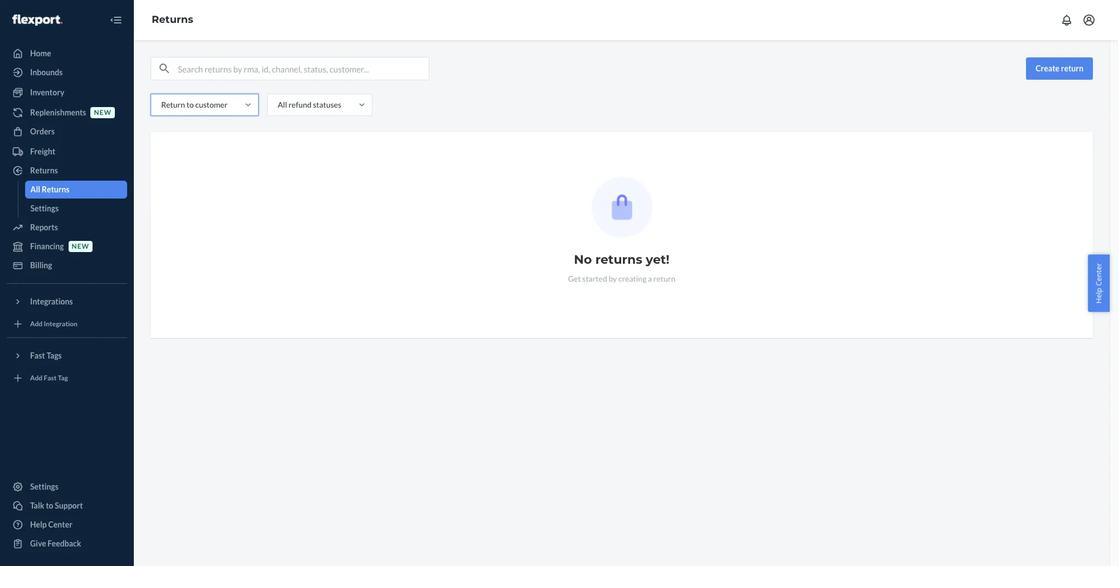 Task type: vqa. For each thing, say whether or not it's contained in the screenshot.
the right Origin
no



Task type: describe. For each thing, give the bounding box(es) containing it.
1 horizontal spatial returns link
[[152, 13, 193, 26]]

give feedback button
[[7, 535, 127, 553]]

return
[[161, 100, 185, 109]]

Search returns by rma, id, channel, status, customer... text field
[[178, 57, 429, 80]]

add for add integration
[[30, 320, 43, 328]]

center inside help center button
[[1094, 263, 1104, 286]]

integrations button
[[7, 293, 127, 311]]

replenishments
[[30, 108, 86, 117]]

integrations
[[30, 297, 73, 306]]

add fast tag link
[[7, 369, 127, 387]]

0 horizontal spatial returns link
[[7, 162, 127, 180]]

fast inside dropdown button
[[30, 351, 45, 360]]

all for all refund statuses
[[278, 100, 287, 109]]

1 vertical spatial return
[[654, 274, 676, 283]]

no
[[574, 252, 592, 267]]

1 vertical spatial fast
[[44, 374, 57, 382]]

0 vertical spatial settings link
[[25, 200, 127, 218]]

talk to support button
[[7, 497, 127, 515]]

started
[[583, 274, 607, 283]]

reports
[[30, 223, 58, 232]]

new for financing
[[72, 242, 89, 251]]

feedback
[[48, 539, 81, 548]]

1 vertical spatial returns
[[30, 166, 58, 175]]

statuses
[[313, 100, 341, 109]]

inventory link
[[7, 84, 127, 102]]

add fast tag
[[30, 374, 68, 382]]

help center button
[[1089, 254, 1110, 312]]

inventory
[[30, 88, 64, 97]]

tags
[[47, 351, 62, 360]]

by
[[609, 274, 617, 283]]

talk
[[30, 501, 44, 510]]

billing link
[[7, 257, 127, 274]]

get
[[568, 274, 581, 283]]

orders
[[30, 127, 55, 136]]

help center inside help center button
[[1094, 263, 1104, 303]]

2 vertical spatial returns
[[42, 185, 69, 194]]

no returns yet!
[[574, 252, 670, 267]]

all returns link
[[25, 181, 127, 199]]

financing
[[30, 242, 64, 251]]

inbounds
[[30, 67, 63, 77]]

center inside help center link
[[48, 520, 72, 529]]

refund
[[289, 100, 312, 109]]

help center inside help center link
[[30, 520, 72, 529]]



Task type: locate. For each thing, give the bounding box(es) containing it.
0 horizontal spatial help
[[30, 520, 47, 529]]

a
[[648, 274, 652, 283]]

0 vertical spatial returns
[[152, 13, 193, 26]]

open notifications image
[[1060, 13, 1074, 27]]

0 vertical spatial all
[[278, 100, 287, 109]]

fast tags
[[30, 351, 62, 360]]

1 vertical spatial help center
[[30, 520, 72, 529]]

tag
[[58, 374, 68, 382]]

2 add from the top
[[30, 374, 43, 382]]

fast left tags
[[30, 351, 45, 360]]

to for talk
[[46, 501, 53, 510]]

all left refund
[[278, 100, 287, 109]]

1 add from the top
[[30, 320, 43, 328]]

freight link
[[7, 143, 127, 161]]

1 horizontal spatial all
[[278, 100, 287, 109]]

0 horizontal spatial return
[[654, 274, 676, 283]]

new
[[94, 108, 112, 117], [72, 242, 89, 251]]

1 vertical spatial settings
[[30, 482, 59, 491]]

0 vertical spatial to
[[187, 100, 194, 109]]

1 vertical spatial to
[[46, 501, 53, 510]]

0 horizontal spatial all
[[30, 185, 40, 194]]

all
[[278, 100, 287, 109], [30, 185, 40, 194]]

settings
[[30, 204, 59, 213], [30, 482, 59, 491]]

yet!
[[646, 252, 670, 267]]

return
[[1061, 64, 1084, 73], [654, 274, 676, 283]]

all for all returns
[[30, 185, 40, 194]]

all refund statuses
[[278, 100, 341, 109]]

1 vertical spatial new
[[72, 242, 89, 251]]

1 horizontal spatial to
[[187, 100, 194, 109]]

returns
[[152, 13, 193, 26], [30, 166, 58, 175], [42, 185, 69, 194]]

1 horizontal spatial help center
[[1094, 263, 1104, 303]]

0 horizontal spatial new
[[72, 242, 89, 251]]

reports link
[[7, 219, 127, 237]]

to
[[187, 100, 194, 109], [46, 501, 53, 510]]

to right return
[[187, 100, 194, 109]]

1 vertical spatial help
[[30, 520, 47, 529]]

add left integration
[[30, 320, 43, 328]]

give
[[30, 539, 46, 548]]

1 horizontal spatial center
[[1094, 263, 1104, 286]]

add inside add integration link
[[30, 320, 43, 328]]

add integration link
[[7, 315, 127, 333]]

open account menu image
[[1083, 13, 1096, 27]]

settings link up support
[[7, 478, 127, 496]]

get started by creating a return
[[568, 274, 676, 283]]

settings link down all returns link
[[25, 200, 127, 218]]

fast left the tag
[[44, 374, 57, 382]]

settings link
[[25, 200, 127, 218], [7, 478, 127, 496]]

returns link
[[152, 13, 193, 26], [7, 162, 127, 180]]

1 vertical spatial center
[[48, 520, 72, 529]]

home link
[[7, 45, 127, 62]]

1 vertical spatial add
[[30, 374, 43, 382]]

0 vertical spatial return
[[1061, 64, 1084, 73]]

give feedback
[[30, 539, 81, 548]]

to right talk
[[46, 501, 53, 510]]

help center link
[[7, 516, 127, 534]]

empty list image
[[592, 177, 652, 238]]

create return button
[[1026, 57, 1093, 80]]

billing
[[30, 260, 52, 270]]

add for add fast tag
[[30, 374, 43, 382]]

return right create
[[1061, 64, 1084, 73]]

support
[[55, 501, 83, 510]]

1 vertical spatial returns link
[[7, 162, 127, 180]]

0 vertical spatial center
[[1094, 263, 1104, 286]]

2 settings from the top
[[30, 482, 59, 491]]

fast tags button
[[7, 347, 127, 365]]

1 horizontal spatial return
[[1061, 64, 1084, 73]]

orders link
[[7, 123, 127, 141]]

talk to support
[[30, 501, 83, 510]]

new down reports link
[[72, 242, 89, 251]]

return to customer
[[161, 100, 228, 109]]

freight
[[30, 147, 55, 156]]

returns
[[596, 252, 643, 267]]

1 horizontal spatial help
[[1094, 288, 1104, 303]]

add down the fast tags at left
[[30, 374, 43, 382]]

new for replenishments
[[94, 108, 112, 117]]

fast
[[30, 351, 45, 360], [44, 374, 57, 382]]

create
[[1036, 64, 1060, 73]]

inbounds link
[[7, 64, 127, 81]]

help center
[[1094, 263, 1104, 303], [30, 520, 72, 529]]

create return
[[1036, 64, 1084, 73]]

add inside add fast tag link
[[30, 374, 43, 382]]

settings up talk
[[30, 482, 59, 491]]

all returns
[[30, 185, 69, 194]]

0 horizontal spatial to
[[46, 501, 53, 510]]

0 vertical spatial settings
[[30, 204, 59, 213]]

add integration
[[30, 320, 77, 328]]

return right a
[[654, 274, 676, 283]]

close navigation image
[[109, 13, 123, 27]]

1 settings from the top
[[30, 204, 59, 213]]

to for return
[[187, 100, 194, 109]]

help inside button
[[1094, 288, 1104, 303]]

0 horizontal spatial center
[[48, 520, 72, 529]]

0 horizontal spatial help center
[[30, 520, 72, 529]]

return inside button
[[1061, 64, 1084, 73]]

0 vertical spatial returns link
[[152, 13, 193, 26]]

1 vertical spatial all
[[30, 185, 40, 194]]

1 horizontal spatial new
[[94, 108, 112, 117]]

home
[[30, 49, 51, 58]]

settings up reports
[[30, 204, 59, 213]]

0 vertical spatial fast
[[30, 351, 45, 360]]

center
[[1094, 263, 1104, 286], [48, 520, 72, 529]]

0 vertical spatial new
[[94, 108, 112, 117]]

1 vertical spatial settings link
[[7, 478, 127, 496]]

0 vertical spatial add
[[30, 320, 43, 328]]

to inside talk to support button
[[46, 501, 53, 510]]

add
[[30, 320, 43, 328], [30, 374, 43, 382]]

0 vertical spatial help center
[[1094, 263, 1104, 303]]

new up orders link
[[94, 108, 112, 117]]

creating
[[619, 274, 647, 283]]

flexport logo image
[[12, 14, 62, 26]]

customer
[[195, 100, 228, 109]]

all down freight at the left top
[[30, 185, 40, 194]]

integration
[[44, 320, 77, 328]]

help
[[1094, 288, 1104, 303], [30, 520, 47, 529]]

0 vertical spatial help
[[1094, 288, 1104, 303]]



